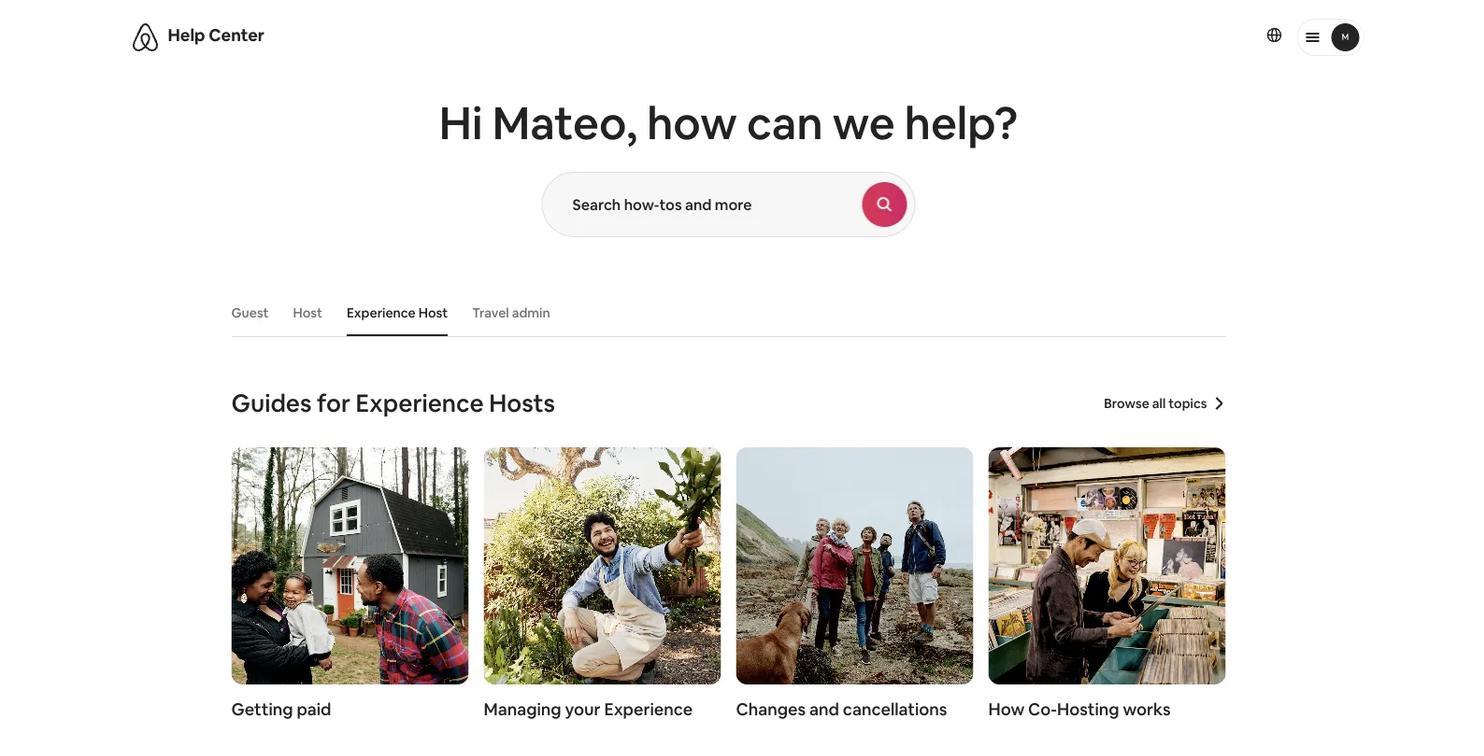 Task type: vqa. For each thing, say whether or not it's contained in the screenshot.
guides for experience hosts
yes



Task type: locate. For each thing, give the bounding box(es) containing it.
1 horizontal spatial host
[[418, 305, 448, 322]]

experience right the "for"
[[356, 388, 484, 419]]

host left travel
[[418, 305, 448, 322]]

mateo,
[[492, 94, 637, 152]]

a person working in a garden, holding a bunch of green produce. image
[[484, 448, 721, 685]]

host
[[293, 305, 322, 322], [418, 305, 448, 322]]

airbnb homepage image
[[130, 22, 160, 52]]

center
[[209, 24, 265, 46]]

experience right the 'host' button
[[347, 305, 416, 322]]

changes
[[736, 699, 806, 721]]

managing
[[484, 699, 561, 721]]

host inside button
[[418, 305, 448, 322]]

1 host from the left
[[293, 305, 322, 322]]

2 vertical spatial experience
[[604, 699, 693, 721]]

getting paid link
[[231, 448, 469, 721]]

cancellations
[[843, 699, 947, 721]]

experience
[[347, 305, 416, 322], [356, 388, 484, 419], [604, 699, 693, 721]]

experience right your
[[604, 699, 693, 721]]

browse all topics
[[1104, 395, 1207, 412]]

0 vertical spatial experience
[[347, 305, 416, 322]]

travel admin
[[472, 305, 550, 322]]

2 host from the left
[[418, 305, 448, 322]]

co-
[[1028, 699, 1057, 721]]

two people browsing in a record shop. image
[[988, 448, 1226, 685]]

browse all topics link
[[1104, 395, 1226, 412]]

how
[[647, 94, 737, 152]]

tab list
[[222, 290, 1226, 337]]

None search field
[[542, 172, 916, 237]]

1 vertical spatial experience
[[356, 388, 484, 419]]

0 horizontal spatial host
[[293, 305, 322, 322]]

how
[[988, 699, 1025, 721]]

host button
[[284, 295, 332, 331]]

experience host button
[[337, 295, 457, 331]]

two adults and a child, laughing, outside a barn-shaped house in the forest. image
[[231, 448, 469, 685]]

experience inside button
[[347, 305, 416, 322]]

your
[[565, 699, 601, 721]]

travel
[[472, 305, 509, 322]]

host right guest
[[293, 305, 322, 322]]

can
[[747, 94, 823, 152]]

hosting
[[1057, 699, 1119, 721]]

travel admin button
[[463, 295, 560, 331]]

host inside button
[[293, 305, 322, 322]]

we
[[833, 94, 895, 152]]



Task type: describe. For each thing, give the bounding box(es) containing it.
paid
[[297, 699, 331, 721]]

changes and cancellations link
[[736, 448, 974, 721]]

main navigation menu image
[[1332, 23, 1360, 51]]

managing your experience
[[484, 699, 693, 721]]

help center
[[168, 24, 265, 46]]

managing your experience link
[[484, 448, 721, 721]]

works
[[1123, 699, 1171, 721]]

hi mateo, how can we help?
[[439, 94, 1018, 152]]

a group of people with a dog, hiking on a rocky beach. image
[[736, 448, 974, 685]]

guides for experience hosts
[[231, 388, 555, 419]]

hosts
[[489, 388, 555, 419]]

admin
[[512, 305, 550, 322]]

browse
[[1104, 395, 1150, 412]]

experience for managing
[[604, 699, 693, 721]]

experience for guides
[[356, 388, 484, 419]]

help center link
[[168, 24, 265, 46]]

help?
[[905, 94, 1018, 152]]

help
[[168, 24, 205, 46]]

guides
[[231, 388, 312, 419]]

and
[[810, 699, 839, 721]]

experience host
[[347, 305, 448, 322]]

how co-hosting works
[[988, 699, 1171, 721]]

getting paid
[[231, 699, 331, 721]]

changes and cancellations
[[736, 699, 947, 721]]

all
[[1152, 395, 1166, 412]]

guest button
[[222, 295, 278, 331]]

for
[[317, 388, 351, 419]]

getting
[[231, 699, 293, 721]]

hi
[[439, 94, 483, 152]]

guest
[[231, 305, 269, 322]]

tab list containing guest
[[222, 290, 1226, 337]]

how co-hosting works link
[[988, 448, 1226, 721]]

Search how-tos and more search field
[[543, 173, 862, 236]]

topics
[[1169, 395, 1207, 412]]



